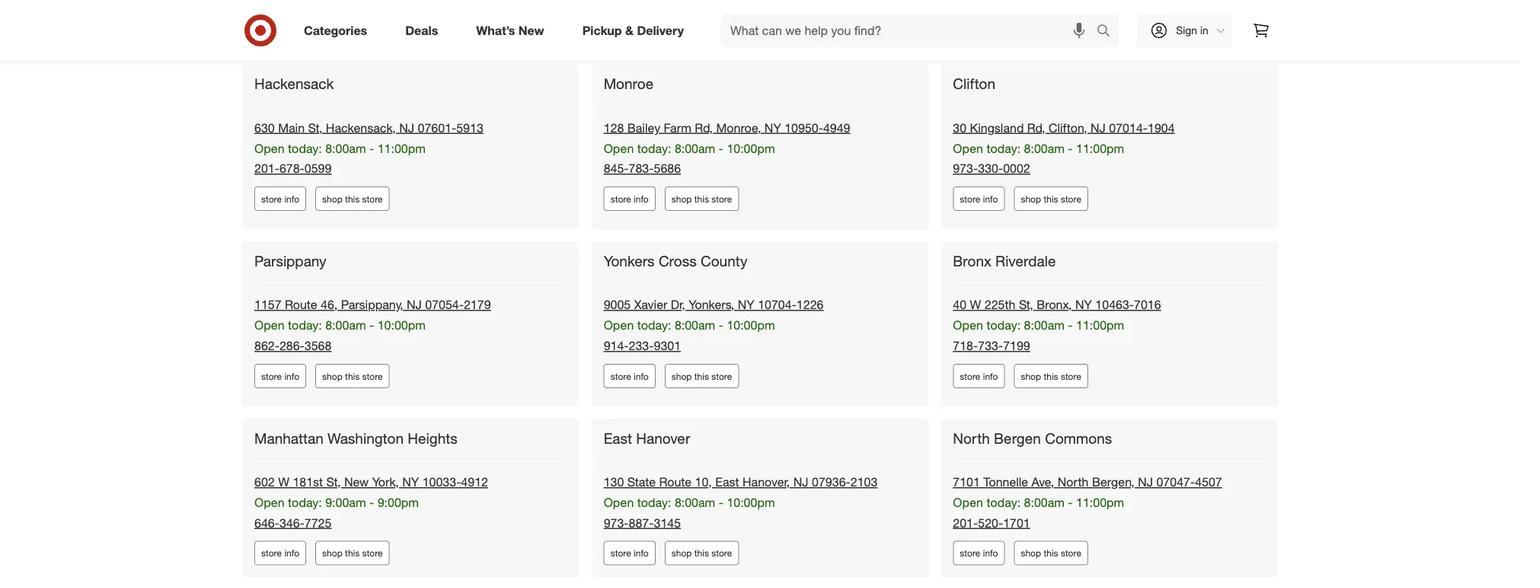 Task type: locate. For each thing, give the bounding box(es) containing it.
north right ave,
[[1058, 475, 1089, 490]]

- inside 602 w 181st st, new york, ny 10033-4912 open today: 9:00am - 9:00pm 646-346-7725
[[369, 495, 374, 510]]

w right 40
[[970, 298, 981, 312]]

1 vertical spatial east
[[715, 475, 739, 490]]

open down 7101
[[953, 495, 983, 510]]

this down 30 kingsland rd, clifton, nj 07014-1904 open today: 8:00am - 11:00pm 973-330-0002 at the top
[[1044, 193, 1058, 205]]

store info link down 286- on the bottom of the page
[[254, 364, 306, 388]]

store info link for parsippany
[[254, 364, 306, 388]]

north up 7101
[[953, 429, 990, 447]]

2 vertical spatial st,
[[326, 475, 341, 490]]

1 rd, from the left
[[695, 120, 713, 135]]

8:00am down '10,'
[[675, 495, 715, 510]]

nj
[[399, 120, 414, 135], [1091, 120, 1106, 135], [407, 298, 422, 312], [793, 475, 809, 490], [1138, 475, 1153, 490]]

07936-
[[812, 475, 851, 490]]

8:00am down 30 kingsland rd, clifton, nj 07014-1904 link
[[1024, 141, 1065, 156]]

today: down tonnelle
[[987, 495, 1021, 510]]

open inside "630 main st, hackensack, nj 07601-5913 open today: 8:00am - 11:00pm 201-678-0599"
[[254, 141, 285, 156]]

2 rd, from the left
[[1027, 120, 1045, 135]]

open inside 602 w 181st st, new york, ny 10033-4912 open today: 9:00am - 9:00pm 646-346-7725
[[254, 495, 285, 510]]

shop for bronx riverdale
[[1021, 370, 1041, 382]]

store info link down 520- in the bottom of the page
[[953, 541, 1005, 565]]

0 horizontal spatial new
[[344, 475, 369, 490]]

open inside 30 kingsland rd, clifton, nj 07014-1904 open today: 8:00am - 11:00pm 973-330-0002
[[953, 141, 983, 156]]

shop this store
[[322, 193, 383, 205], [672, 193, 732, 205], [1021, 193, 1081, 205], [322, 370, 383, 382], [672, 370, 732, 382], [1021, 370, 1081, 382], [322, 548, 383, 559], [672, 548, 732, 559], [1021, 548, 1081, 559]]

kingsland
[[970, 120, 1024, 135]]

201-678-0599 link
[[254, 161, 332, 176]]

route left "46,"
[[285, 298, 317, 312]]

st, inside "630 main st, hackensack, nj 07601-5913 open today: 8:00am - 11:00pm 201-678-0599"
[[308, 120, 322, 135]]

1 vertical spatial 201-
[[953, 516, 978, 531]]

0 vertical spatial 973-
[[953, 161, 978, 176]]

8:00am inside "630 main st, hackensack, nj 07601-5913 open today: 8:00am - 11:00pm 201-678-0599"
[[325, 141, 366, 156]]

this down the 128 bailey farm rd, monroe, ny 10950-4949 open today: 8:00am - 10:00pm 845-783-5686
[[694, 193, 709, 205]]

store info link for bronx riverdale
[[953, 364, 1005, 388]]

1 horizontal spatial 973-
[[953, 161, 978, 176]]

shop this store for monroe
[[672, 193, 732, 205]]

0 horizontal spatial st,
[[308, 120, 322, 135]]

1 horizontal spatial route
[[659, 475, 692, 490]]

11:00pm inside 40 w 225th st, bronx, ny 10463-7016 open today: 8:00am - 11:00pm 718-733-7199
[[1076, 318, 1124, 333]]

shop this store button down 7725 at the left of page
[[315, 541, 390, 565]]

open down 30
[[953, 141, 983, 156]]

this down "630 main st, hackensack, nj 07601-5913 open today: 8:00am - 11:00pm 201-678-0599"
[[345, 193, 360, 205]]

today: inside 602 w 181st st, new york, ny 10033-4912 open today: 9:00am - 9:00pm 646-346-7725
[[288, 495, 322, 510]]

sign in
[[1176, 24, 1209, 37]]

ave,
[[1032, 475, 1054, 490]]

yonkers,
[[689, 298, 734, 312]]

- inside 40 w 225th st, bronx, ny 10463-7016 open today: 8:00am - 11:00pm 718-733-7199
[[1068, 318, 1073, 333]]

shop this store down 7725 at the left of page
[[322, 548, 383, 559]]

store info link down 887-
[[604, 541, 656, 565]]

open down 9005
[[604, 318, 634, 333]]

store info for parsippany
[[261, 370, 299, 382]]

shop this store button down 3145 in the left of the page
[[665, 541, 739, 565]]

store
[[261, 193, 282, 205], [362, 193, 383, 205], [611, 193, 631, 205], [711, 193, 732, 205], [960, 193, 980, 205], [1061, 193, 1081, 205], [261, 370, 282, 382], [362, 370, 383, 382], [611, 370, 631, 382], [711, 370, 732, 382], [960, 370, 980, 382], [1061, 370, 1081, 382], [261, 548, 282, 559], [362, 548, 383, 559], [611, 548, 631, 559], [711, 548, 732, 559], [960, 548, 980, 559], [1061, 548, 1081, 559]]

sign
[[1176, 24, 1197, 37]]

nj inside 130 state route 10, east hanover, nj 07936-2103 open today: 8:00am - 10:00pm 973-887-3145
[[793, 475, 809, 490]]

7199
[[1003, 338, 1030, 353]]

128
[[604, 120, 624, 135]]

shop for parsippany
[[322, 370, 343, 382]]

1 vertical spatial new
[[344, 475, 369, 490]]

east up 130
[[604, 429, 632, 447]]

9301
[[654, 338, 681, 353]]

st, for bronx riverdale
[[1019, 298, 1033, 312]]

riverdale
[[995, 252, 1056, 270]]

0 horizontal spatial rd,
[[695, 120, 713, 135]]

0 horizontal spatial route
[[285, 298, 317, 312]]

this down 40 w 225th st, bronx, ny 10463-7016 open today: 8:00am - 11:00pm 718-733-7199
[[1044, 370, 1058, 382]]

0 vertical spatial east
[[604, 429, 632, 447]]

0 vertical spatial new
[[519, 23, 544, 38]]

shop down 7199
[[1021, 370, 1041, 382]]

nj left 07601-
[[399, 120, 414, 135]]

w right 602
[[278, 475, 289, 490]]

0 vertical spatial st,
[[308, 120, 322, 135]]

- down 130 state route 10, east hanover, nj 07936-2103 'link'
[[719, 495, 723, 510]]

rd, left clifton, in the top of the page
[[1027, 120, 1045, 135]]

nj for hackensack
[[399, 120, 414, 135]]

store info link
[[254, 187, 306, 211], [604, 187, 656, 211], [953, 187, 1005, 211], [254, 364, 306, 388], [604, 364, 656, 388], [953, 364, 1005, 388], [254, 541, 306, 565], [604, 541, 656, 565], [953, 541, 1005, 565]]

8:00am down ave,
[[1024, 495, 1065, 510]]

info down 733-
[[983, 370, 998, 382]]

info for north bergen commons
[[983, 548, 998, 559]]

30 kingsland rd, clifton, nj 07014-1904 link
[[953, 120, 1175, 135]]

pickup & delivery link
[[569, 14, 703, 47]]

store down 40 w 225th st, bronx, ny 10463-7016 open today: 8:00am - 11:00pm 718-733-7199
[[1061, 370, 1081, 382]]

1157 route 46, parsippany, nj 07054-2179 open today: 8:00am - 10:00pm 862-286-3568
[[254, 298, 491, 353]]

- down parsippany,
[[369, 318, 374, 333]]

store down 130 state route 10, east hanover, nj 07936-2103 open today: 8:00am - 10:00pm 973-887-3145
[[711, 548, 732, 559]]

11:00pm inside 30 kingsland rd, clifton, nj 07014-1904 open today: 8:00am - 11:00pm 973-330-0002
[[1076, 141, 1124, 156]]

973- inside 30 kingsland rd, clifton, nj 07014-1904 open today: 8:00am - 11:00pm 973-330-0002
[[953, 161, 978, 176]]

1 vertical spatial 973-
[[604, 516, 629, 531]]

shop this store button for yonkers cross county
[[665, 364, 739, 388]]

862-286-3568 link
[[254, 338, 332, 353]]

ny right bronx,
[[1075, 298, 1092, 312]]

1 vertical spatial route
[[659, 475, 692, 490]]

store down 914-
[[611, 370, 631, 382]]

shop down the "3568"
[[322, 370, 343, 382]]

40 w 225th st, bronx, ny 10463-7016 link
[[953, 298, 1161, 312]]

north bergen commons
[[953, 429, 1112, 447]]

1 horizontal spatial north
[[1058, 475, 1089, 490]]

store info link down 330-
[[953, 187, 1005, 211]]

30 kingsland rd, clifton, nj 07014-1904 open today: 8:00am - 11:00pm 973-330-0002
[[953, 120, 1175, 176]]

bronx riverdale
[[953, 252, 1056, 270]]

store info link down 733-
[[953, 364, 1005, 388]]

10:00pm inside 130 state route 10, east hanover, nj 07936-2103 open today: 8:00am - 10:00pm 973-887-3145
[[727, 495, 775, 510]]

search button
[[1090, 14, 1126, 50]]

store info down 733-
[[960, 370, 998, 382]]

open down 130
[[604, 495, 634, 510]]

130 state route 10, east hanover, nj 07936-2103 link
[[604, 475, 878, 490]]

north inside 7101 tonnelle ave, north bergen, nj 07047-4507 open today: 8:00am - 11:00pm 201-520-1701
[[1058, 475, 1089, 490]]

today: inside 7101 tonnelle ave, north bergen, nj 07047-4507 open today: 8:00am - 11:00pm 201-520-1701
[[987, 495, 1021, 510]]

973-330-0002 link
[[953, 161, 1030, 176]]

today: down 225th
[[987, 318, 1021, 333]]

st, inside 602 w 181st st, new york, ny 10033-4912 open today: 9:00am - 9:00pm 646-346-7725
[[326, 475, 341, 490]]

parsippany,
[[341, 298, 403, 312]]

10:00pm down 130 state route 10, east hanover, nj 07936-2103 'link'
[[727, 495, 775, 510]]

shop this store for clifton
[[1021, 193, 1081, 205]]

shop this store down 3145 in the left of the page
[[672, 548, 732, 559]]

store info link for yonkers cross county
[[604, 364, 656, 388]]

deals
[[405, 23, 438, 38]]

today: up 973-887-3145 "link"
[[637, 495, 671, 510]]

parsippany link
[[254, 252, 329, 270]]

1 horizontal spatial 201-
[[953, 516, 978, 531]]

shop this store down 0599
[[322, 193, 383, 205]]

this down 9005 xavier dr, yonkers, ny 10704-1226 open today: 8:00am - 10:00pm 914-233-9301
[[694, 370, 709, 382]]

10:00pm down monroe, at the top of the page
[[727, 141, 775, 156]]

1 horizontal spatial rd,
[[1027, 120, 1045, 135]]

w inside 40 w 225th st, bronx, ny 10463-7016 open today: 8:00am - 11:00pm 718-733-7199
[[970, 298, 981, 312]]

store down 330-
[[960, 193, 980, 205]]

nj inside 1157 route 46, parsippany, nj 07054-2179 open today: 8:00am - 10:00pm 862-286-3568
[[407, 298, 422, 312]]

shop this store button for monroe
[[665, 187, 739, 211]]

info down 330-
[[983, 193, 998, 205]]

st, inside 40 w 225th st, bronx, ny 10463-7016 open today: 8:00am - 11:00pm 718-733-7199
[[1019, 298, 1033, 312]]

shop this store for parsippany
[[322, 370, 383, 382]]

store info for east hanover
[[611, 548, 649, 559]]

shop this store button down the "3568"
[[315, 364, 390, 388]]

shop this store button for clifton
[[1014, 187, 1088, 211]]

shop this store button down 5686
[[665, 187, 739, 211]]

today: inside the 128 bailey farm rd, monroe, ny 10950-4949 open today: 8:00am - 10:00pm 845-783-5686
[[637, 141, 671, 156]]

ny inside 9005 xavier dr, yonkers, ny 10704-1226 open today: 8:00am - 10:00pm 914-233-9301
[[738, 298, 755, 312]]

store info link for clifton
[[953, 187, 1005, 211]]

store info down 783- on the top left of page
[[611, 193, 649, 205]]

info for manhattan washington heights
[[284, 548, 299, 559]]

w inside 602 w 181st st, new york, ny 10033-4912 open today: 9:00am - 9:00pm 646-346-7725
[[278, 475, 289, 490]]

today: inside 130 state route 10, east hanover, nj 07936-2103 open today: 8:00am - 10:00pm 973-887-3145
[[637, 495, 671, 510]]

east hanover link
[[604, 429, 693, 447]]

pickup & delivery
[[582, 23, 684, 38]]

shop for hackensack
[[322, 193, 343, 205]]

store info down 330-
[[960, 193, 998, 205]]

store info link for north bergen commons
[[953, 541, 1005, 565]]

630
[[254, 120, 275, 135]]

info down 520- in the bottom of the page
[[983, 548, 998, 559]]

open down 1157
[[254, 318, 285, 333]]

east hanover
[[604, 429, 690, 447]]

887-
[[629, 516, 654, 531]]

farm
[[664, 120, 691, 135]]

shop this store down the "3568"
[[322, 370, 383, 382]]

1 vertical spatial st,
[[1019, 298, 1033, 312]]

What can we help you find? suggestions appear below search field
[[721, 14, 1100, 47]]

store info for monroe
[[611, 193, 649, 205]]

1 horizontal spatial w
[[970, 298, 981, 312]]

shop this store down 1701
[[1021, 548, 1081, 559]]

10704-
[[758, 298, 797, 312]]

north bergen commons link
[[953, 429, 1115, 447]]

shop this store button
[[315, 187, 390, 211], [665, 187, 739, 211], [1014, 187, 1088, 211], [315, 364, 390, 388], [665, 364, 739, 388], [1014, 364, 1088, 388], [315, 541, 390, 565], [665, 541, 739, 565], [1014, 541, 1088, 565]]

new up 9:00am
[[344, 475, 369, 490]]

973- inside 130 state route 10, east hanover, nj 07936-2103 open today: 8:00am - 10:00pm 973-887-3145
[[604, 516, 629, 531]]

1 vertical spatial w
[[278, 475, 289, 490]]

open down 630
[[254, 141, 285, 156]]

info for yonkers cross county
[[634, 370, 649, 382]]

nj for parsippany
[[407, 298, 422, 312]]

0 horizontal spatial 201-
[[254, 161, 279, 176]]

sign in link
[[1137, 14, 1232, 47]]

1157
[[254, 298, 281, 312]]

shop this store button for east hanover
[[665, 541, 739, 565]]

0 horizontal spatial north
[[953, 429, 990, 447]]

201- down 630
[[254, 161, 279, 176]]

1 vertical spatial north
[[1058, 475, 1089, 490]]

open inside 1157 route 46, parsippany, nj 07054-2179 open today: 8:00am - 10:00pm 862-286-3568
[[254, 318, 285, 333]]

today: down "xavier"
[[637, 318, 671, 333]]

0 vertical spatial w
[[970, 298, 981, 312]]

1 horizontal spatial st,
[[326, 475, 341, 490]]

store down 678-
[[261, 193, 282, 205]]

shop this store down 7199
[[1021, 370, 1081, 382]]

this
[[345, 193, 360, 205], [694, 193, 709, 205], [1044, 193, 1058, 205], [345, 370, 360, 382], [694, 370, 709, 382], [1044, 370, 1058, 382], [345, 548, 360, 559], [694, 548, 709, 559], [1044, 548, 1058, 559]]

open inside the 128 bailey farm rd, monroe, ny 10950-4949 open today: 8:00am - 10:00pm 845-783-5686
[[604, 141, 634, 156]]

store info down 887-
[[611, 548, 649, 559]]

973- down 30
[[953, 161, 978, 176]]

shop for monroe
[[672, 193, 692, 205]]

info down 783- on the top left of page
[[634, 193, 649, 205]]

route
[[285, 298, 317, 312], [659, 475, 692, 490]]

nj inside "630 main st, hackensack, nj 07601-5913 open today: 8:00am - 11:00pm 201-678-0599"
[[399, 120, 414, 135]]

today: inside 9005 xavier dr, yonkers, ny 10704-1226 open today: 8:00am - 10:00pm 914-233-9301
[[637, 318, 671, 333]]

advertisement region
[[242, 0, 1278, 36]]

181st
[[293, 475, 323, 490]]

info
[[284, 193, 299, 205], [634, 193, 649, 205], [983, 193, 998, 205], [284, 370, 299, 382], [634, 370, 649, 382], [983, 370, 998, 382], [284, 548, 299, 559], [634, 548, 649, 559], [983, 548, 998, 559]]

shop this store button for manhattan washington heights
[[315, 541, 390, 565]]

hanover
[[636, 429, 690, 447]]

today: down kingsland
[[987, 141, 1021, 156]]

201- inside 7101 tonnelle ave, north bergen, nj 07047-4507 open today: 8:00am - 11:00pm 201-520-1701
[[953, 516, 978, 531]]

nj left 07047-
[[1138, 475, 1153, 490]]

0 vertical spatial route
[[285, 298, 317, 312]]

shop for east hanover
[[672, 548, 692, 559]]

7725
[[304, 516, 332, 531]]

info down 887-
[[634, 548, 649, 559]]

info for east hanover
[[634, 548, 649, 559]]

shop this store button down 0002
[[1014, 187, 1088, 211]]

rd,
[[695, 120, 713, 135], [1027, 120, 1045, 135]]

602
[[254, 475, 275, 490]]

10:00pm inside 1157 route 46, parsippany, nj 07054-2179 open today: 8:00am - 10:00pm 862-286-3568
[[378, 318, 426, 333]]

8:00am inside 7101 tonnelle ave, north bergen, nj 07047-4507 open today: 8:00am - 11:00pm 201-520-1701
[[1024, 495, 1065, 510]]

0 horizontal spatial w
[[278, 475, 289, 490]]

10,
[[695, 475, 712, 490]]

today:
[[288, 141, 322, 156], [637, 141, 671, 156], [987, 141, 1021, 156], [288, 318, 322, 333], [637, 318, 671, 333], [987, 318, 1021, 333], [288, 495, 322, 510], [637, 495, 671, 510], [987, 495, 1021, 510]]

store info down 286- on the bottom of the page
[[261, 370, 299, 382]]

0 vertical spatial 201-
[[254, 161, 279, 176]]

733-
[[978, 338, 1003, 353]]

store info for hackensack
[[261, 193, 299, 205]]

open up 718-
[[953, 318, 983, 333]]

2 horizontal spatial st,
[[1019, 298, 1033, 312]]

8:00am
[[325, 141, 366, 156], [675, 141, 715, 156], [1024, 141, 1065, 156], [325, 318, 366, 333], [675, 318, 715, 333], [1024, 318, 1065, 333], [675, 495, 715, 510], [1024, 495, 1065, 510]]

shop this store for yonkers cross county
[[672, 370, 732, 382]]

shop this store down 9301
[[672, 370, 732, 382]]

shop down 0599
[[322, 193, 343, 205]]

- down the '7101 tonnelle ave, north bergen, nj 07047-4507' link
[[1068, 495, 1073, 510]]

this for manhattan washington heights
[[345, 548, 360, 559]]

bronx
[[953, 252, 991, 270]]

shop down 9301
[[672, 370, 692, 382]]

info down 286- on the bottom of the page
[[284, 370, 299, 382]]

201- down 7101
[[953, 516, 978, 531]]

new right the what's
[[519, 23, 544, 38]]

1 horizontal spatial east
[[715, 475, 739, 490]]

east inside 130 state route 10, east hanover, nj 07936-2103 open today: 8:00am - 10:00pm 973-887-3145
[[715, 475, 739, 490]]

11:00pm
[[378, 141, 426, 156], [1076, 141, 1124, 156], [1076, 318, 1124, 333], [1076, 495, 1124, 510]]

30
[[953, 120, 967, 135]]

914-
[[604, 338, 629, 353]]

0 horizontal spatial 973-
[[604, 516, 629, 531]]

8:00am down the hackensack,
[[325, 141, 366, 156]]

- down "602 w 181st st, new york, ny 10033-4912" link
[[369, 495, 374, 510]]

718-
[[953, 338, 978, 353]]

3568
[[304, 338, 332, 353]]

40 w 225th st, bronx, ny 10463-7016 open today: 8:00am - 11:00pm 718-733-7199
[[953, 298, 1161, 353]]

route inside 1157 route 46, parsippany, nj 07054-2179 open today: 8:00am - 10:00pm 862-286-3568
[[285, 298, 317, 312]]

11:00pm inside "630 main st, hackensack, nj 07601-5913 open today: 8:00am - 11:00pm 201-678-0599"
[[378, 141, 426, 156]]

973-
[[953, 161, 978, 176], [604, 516, 629, 531]]

shop
[[322, 193, 343, 205], [672, 193, 692, 205], [1021, 193, 1041, 205], [322, 370, 343, 382], [672, 370, 692, 382], [1021, 370, 1041, 382], [322, 548, 343, 559], [672, 548, 692, 559], [1021, 548, 1041, 559]]

shop down 0002
[[1021, 193, 1041, 205]]

manhattan washington heights
[[254, 429, 457, 447]]

201-
[[254, 161, 279, 176], [953, 516, 978, 531]]

today: down bailey
[[637, 141, 671, 156]]

monroe
[[604, 75, 654, 92]]

nj inside 30 kingsland rd, clifton, nj 07014-1904 open today: 8:00am - 11:00pm 973-330-0002
[[1091, 120, 1106, 135]]

nj inside 7101 tonnelle ave, north bergen, nj 07047-4507 open today: 8:00am - 11:00pm 201-520-1701
[[1138, 475, 1153, 490]]

nj left the 07936-
[[793, 475, 809, 490]]

shop down 5686
[[672, 193, 692, 205]]

- inside "630 main st, hackensack, nj 07601-5913 open today: 8:00am - 11:00pm 201-678-0599"
[[369, 141, 374, 156]]

st, right main on the left of the page
[[308, 120, 322, 135]]

ny inside 40 w 225th st, bronx, ny 10463-7016 open today: 8:00am - 11:00pm 718-733-7199
[[1075, 298, 1092, 312]]

st, right 225th
[[1019, 298, 1033, 312]]

- down 40 w 225th st, bronx, ny 10463-7016 link on the right of the page
[[1068, 318, 1073, 333]]

11:00pm down 630 main st, hackensack, nj 07601-5913 link
[[378, 141, 426, 156]]

store info link for monroe
[[604, 187, 656, 211]]

today: up 862-286-3568 link
[[288, 318, 322, 333]]

rd, inside the 128 bailey farm rd, monroe, ny 10950-4949 open today: 8:00am - 10:00pm 845-783-5686
[[695, 120, 713, 135]]

201- inside "630 main st, hackensack, nj 07601-5913 open today: 8:00am - 11:00pm 201-678-0599"
[[254, 161, 279, 176]]

info down 233-
[[634, 370, 649, 382]]

8:00am down farm
[[675, 141, 715, 156]]

store info link down 233-
[[604, 364, 656, 388]]

- down 630 main st, hackensack, nj 07601-5913 link
[[369, 141, 374, 156]]

nj for clifton
[[1091, 120, 1106, 135]]

store down 646-
[[261, 548, 282, 559]]

open inside 130 state route 10, east hanover, nj 07936-2103 open today: 8:00am - 10:00pm 973-887-3145
[[604, 495, 634, 510]]

new inside 602 w 181st st, new york, ny 10033-4912 open today: 9:00am - 9:00pm 646-346-7725
[[344, 475, 369, 490]]

st,
[[308, 120, 322, 135], [1019, 298, 1033, 312], [326, 475, 341, 490]]

shop down 7725 at the left of page
[[322, 548, 343, 559]]

973- down 130
[[604, 516, 629, 531]]

bergen
[[994, 429, 1041, 447]]

info for clifton
[[983, 193, 998, 205]]

11:00pm down 10463-
[[1076, 318, 1124, 333]]

1701
[[1003, 516, 1030, 531]]



Task type: describe. For each thing, give the bounding box(es) containing it.
07014-
[[1109, 120, 1148, 135]]

store info for north bergen commons
[[960, 548, 998, 559]]

- inside 9005 xavier dr, yonkers, ny 10704-1226 open today: 8:00am - 10:00pm 914-233-9301
[[719, 318, 723, 333]]

shop this store for north bergen commons
[[1021, 548, 1081, 559]]

8:00am inside 30 kingsland rd, clifton, nj 07014-1904 open today: 8:00am - 11:00pm 973-330-0002
[[1024, 141, 1065, 156]]

state
[[627, 475, 656, 490]]

info for parsippany
[[284, 370, 299, 382]]

602 w 181st st, new york, ny 10033-4912 link
[[254, 475, 488, 490]]

this for north bergen commons
[[1044, 548, 1058, 559]]

parsippany
[[254, 252, 326, 270]]

- inside 130 state route 10, east hanover, nj 07936-2103 open today: 8:00am - 10:00pm 973-887-3145
[[719, 495, 723, 510]]

clifton,
[[1049, 120, 1087, 135]]

ny inside the 128 bailey farm rd, monroe, ny 10950-4949 open today: 8:00am - 10:00pm 845-783-5686
[[764, 120, 781, 135]]

this for parsippany
[[345, 370, 360, 382]]

pickup
[[582, 23, 622, 38]]

shop this store button for hackensack
[[315, 187, 390, 211]]

xavier
[[634, 298, 667, 312]]

info for bronx riverdale
[[983, 370, 998, 382]]

search
[[1090, 24, 1126, 39]]

shop this store button for bronx riverdale
[[1014, 364, 1088, 388]]

973-887-3145 link
[[604, 516, 681, 531]]

130
[[604, 475, 624, 490]]

- inside 30 kingsland rd, clifton, nj 07014-1904 open today: 8:00am - 11:00pm 973-330-0002
[[1068, 141, 1073, 156]]

7016
[[1134, 298, 1161, 312]]

categories
[[304, 23, 367, 38]]

4949
[[823, 120, 850, 135]]

130 state route 10, east hanover, nj 07936-2103 open today: 8:00am - 10:00pm 973-887-3145
[[604, 475, 878, 531]]

open inside 40 w 225th st, bronx, ny 10463-7016 open today: 8:00am - 11:00pm 718-733-7199
[[953, 318, 983, 333]]

201-520-1701 link
[[953, 516, 1030, 531]]

deals link
[[392, 14, 457, 47]]

store down 602 w 181st st, new york, ny 10033-4912 open today: 9:00am - 9:00pm 646-346-7725 at the bottom
[[362, 548, 383, 559]]

store info for clifton
[[960, 193, 998, 205]]

718-733-7199 link
[[953, 338, 1030, 353]]

shop this store for hackensack
[[322, 193, 383, 205]]

hackensack
[[254, 75, 334, 92]]

monroe,
[[716, 120, 761, 135]]

0002
[[1003, 161, 1030, 176]]

info for hackensack
[[284, 193, 299, 205]]

sponsored
[[1233, 37, 1278, 48]]

what's new
[[476, 23, 544, 38]]

store down the 128 bailey farm rd, monroe, ny 10950-4949 open today: 8:00am - 10:00pm 845-783-5686
[[711, 193, 732, 205]]

shop this store button for north bergen commons
[[1014, 541, 1088, 565]]

open inside 7101 tonnelle ave, north bergen, nj 07047-4507 open today: 8:00am - 11:00pm 201-520-1701
[[953, 495, 983, 510]]

- inside 1157 route 46, parsippany, nj 07054-2179 open today: 8:00am - 10:00pm 862-286-3568
[[369, 318, 374, 333]]

shop this store button for parsippany
[[315, 364, 390, 388]]

dr,
[[671, 298, 685, 312]]

manhattan washington heights link
[[254, 429, 461, 447]]

shop for north bergen commons
[[1021, 548, 1041, 559]]

what's new link
[[463, 14, 563, 47]]

store info link for east hanover
[[604, 541, 656, 565]]

today: inside 40 w 225th st, bronx, ny 10463-7016 open today: 8:00am - 11:00pm 718-733-7199
[[987, 318, 1021, 333]]

st, for manhattan washington heights
[[326, 475, 341, 490]]

shop for manhattan washington heights
[[322, 548, 343, 559]]

0 vertical spatial north
[[953, 429, 990, 447]]

10:00pm inside the 128 bailey farm rd, monroe, ny 10950-4949 open today: 8:00am - 10:00pm 845-783-5686
[[727, 141, 775, 156]]

bergen,
[[1092, 475, 1135, 490]]

- inside 7101 tonnelle ave, north bergen, nj 07047-4507 open today: 8:00am - 11:00pm 201-520-1701
[[1068, 495, 1073, 510]]

1226
[[796, 298, 824, 312]]

8:00am inside 1157 route 46, parsippany, nj 07054-2179 open today: 8:00am - 10:00pm 862-286-3568
[[325, 318, 366, 333]]

county
[[701, 252, 747, 270]]

9:00pm
[[378, 495, 419, 510]]

- inside the 128 bailey farm rd, monroe, ny 10950-4949 open today: 8:00am - 10:00pm 845-783-5686
[[719, 141, 723, 156]]

9005
[[604, 298, 631, 312]]

shop this store for east hanover
[[672, 548, 732, 559]]

shop this store for manhattan washington heights
[[322, 548, 383, 559]]

in
[[1200, 24, 1209, 37]]

7101 tonnelle ave, north bergen, nj 07047-4507 link
[[953, 475, 1222, 490]]

1 horizontal spatial new
[[519, 23, 544, 38]]

store down 1157 route 46, parsippany, nj 07054-2179 open today: 8:00am - 10:00pm 862-286-3568
[[362, 370, 383, 382]]

store down 845-
[[611, 193, 631, 205]]

520-
[[978, 516, 1003, 531]]

233-
[[629, 338, 654, 353]]

rd, inside 30 kingsland rd, clifton, nj 07014-1904 open today: 8:00am - 11:00pm 973-330-0002
[[1027, 120, 1045, 135]]

862-
[[254, 338, 279, 353]]

shop for yonkers cross county
[[672, 370, 692, 382]]

9005 xavier dr, yonkers, ny 10704-1226 open today: 8:00am - 10:00pm 914-233-9301
[[604, 298, 824, 353]]

store down 7101 tonnelle ave, north bergen, nj 07047-4507 open today: 8:00am - 11:00pm 201-520-1701
[[1061, 548, 1081, 559]]

this for clifton
[[1044, 193, 1058, 205]]

today: inside 1157 route 46, parsippany, nj 07054-2179 open today: 8:00am - 10:00pm 862-286-3568
[[288, 318, 322, 333]]

store down 718-
[[960, 370, 980, 382]]

10463-
[[1095, 298, 1134, 312]]

yonkers cross county link
[[604, 252, 750, 270]]

8:00am inside 130 state route 10, east hanover, nj 07936-2103 open today: 8:00am - 10:00pm 973-887-3145
[[675, 495, 715, 510]]

clifton
[[953, 75, 995, 92]]

7101
[[953, 475, 980, 490]]

10:00pm inside 9005 xavier dr, yonkers, ny 10704-1226 open today: 8:00am - 10:00pm 914-233-9301
[[727, 318, 775, 333]]

11:00pm inside 7101 tonnelle ave, north bergen, nj 07047-4507 open today: 8:00am - 11:00pm 201-520-1701
[[1076, 495, 1124, 510]]

shop for clifton
[[1021, 193, 1041, 205]]

monroe link
[[604, 75, 657, 93]]

10950-
[[785, 120, 823, 135]]

ny inside 602 w 181st st, new york, ny 10033-4912 open today: 9:00am - 9:00pm 646-346-7725
[[402, 475, 419, 490]]

store down 9005 xavier dr, yonkers, ny 10704-1226 open today: 8:00am - 10:00pm 914-233-9301
[[711, 370, 732, 382]]

this for hackensack
[[345, 193, 360, 205]]

store info link for manhattan washington heights
[[254, 541, 306, 565]]

w for bronx
[[970, 298, 981, 312]]

route inside 130 state route 10, east hanover, nj 07936-2103 open today: 8:00am - 10:00pm 973-887-3145
[[659, 475, 692, 490]]

8:00am inside 40 w 225th st, bronx, ny 10463-7016 open today: 8:00am - 11:00pm 718-733-7199
[[1024, 318, 1065, 333]]

shop this store for bronx riverdale
[[1021, 370, 1081, 382]]

this for monroe
[[694, 193, 709, 205]]

&
[[625, 23, 634, 38]]

0599
[[304, 161, 332, 176]]

40
[[953, 298, 967, 312]]

commons
[[1045, 429, 1112, 447]]

info for monroe
[[634, 193, 649, 205]]

07054-
[[425, 298, 464, 312]]

10033-
[[422, 475, 461, 490]]

8:00am inside 9005 xavier dr, yonkers, ny 10704-1226 open today: 8:00am - 10:00pm 914-233-9301
[[675, 318, 715, 333]]

630 main st, hackensack, nj 07601-5913 link
[[254, 120, 483, 135]]

store down "630 main st, hackensack, nj 07601-5913 open today: 8:00am - 11:00pm 201-678-0599"
[[362, 193, 383, 205]]

4912
[[461, 475, 488, 490]]

store info link for hackensack
[[254, 187, 306, 211]]

store info for yonkers cross county
[[611, 370, 649, 382]]

this for yonkers cross county
[[694, 370, 709, 382]]

2179
[[464, 298, 491, 312]]

store down 30 kingsland rd, clifton, nj 07014-1904 open today: 8:00am - 11:00pm 973-330-0002 at the top
[[1061, 193, 1081, 205]]

bailey
[[627, 120, 660, 135]]

store down 887-
[[611, 548, 631, 559]]

categories link
[[291, 14, 386, 47]]

store down 520- in the bottom of the page
[[960, 548, 980, 559]]

delivery
[[637, 23, 684, 38]]

2103
[[851, 475, 878, 490]]

today: inside "630 main st, hackensack, nj 07601-5913 open today: 8:00am - 11:00pm 201-678-0599"
[[288, 141, 322, 156]]

yonkers cross county
[[604, 252, 747, 270]]

today: inside 30 kingsland rd, clifton, nj 07014-1904 open today: 8:00am - 11:00pm 973-330-0002
[[987, 141, 1021, 156]]

this for east hanover
[[694, 548, 709, 559]]

bronx,
[[1037, 298, 1072, 312]]

286-
[[279, 338, 304, 353]]

store info for manhattan washington heights
[[261, 548, 299, 559]]

330-
[[978, 161, 1003, 176]]

225th
[[985, 298, 1016, 312]]

914-233-9301 link
[[604, 338, 681, 353]]

0 horizontal spatial east
[[604, 429, 632, 447]]

5913
[[456, 120, 483, 135]]

346-
[[279, 516, 304, 531]]

w for manhattan
[[278, 475, 289, 490]]

store info for bronx riverdale
[[960, 370, 998, 382]]

clifton link
[[953, 75, 998, 93]]

4507
[[1195, 475, 1222, 490]]

washington
[[328, 429, 404, 447]]

this for bronx riverdale
[[1044, 370, 1058, 382]]

646-346-7725 link
[[254, 516, 332, 531]]

9005 xavier dr, yonkers, ny 10704-1226 link
[[604, 298, 824, 312]]

hanover,
[[743, 475, 790, 490]]

1157 route 46, parsippany, nj 07054-2179 link
[[254, 298, 491, 312]]

8:00am inside the 128 bailey farm rd, monroe, ny 10950-4949 open today: 8:00am - 10:00pm 845-783-5686
[[675, 141, 715, 156]]

store down 862-
[[261, 370, 282, 382]]

46,
[[321, 298, 338, 312]]

bronx riverdale link
[[953, 252, 1059, 270]]

open inside 9005 xavier dr, yonkers, ny 10704-1226 open today: 8:00am - 10:00pm 914-233-9301
[[604, 318, 634, 333]]

602 w 181st st, new york, ny 10033-4912 open today: 9:00am - 9:00pm 646-346-7725
[[254, 475, 488, 531]]



Task type: vqa. For each thing, say whether or not it's contained in the screenshot.
$3 off $15 American Greetings Christmas cards purchase 2 days left button
no



